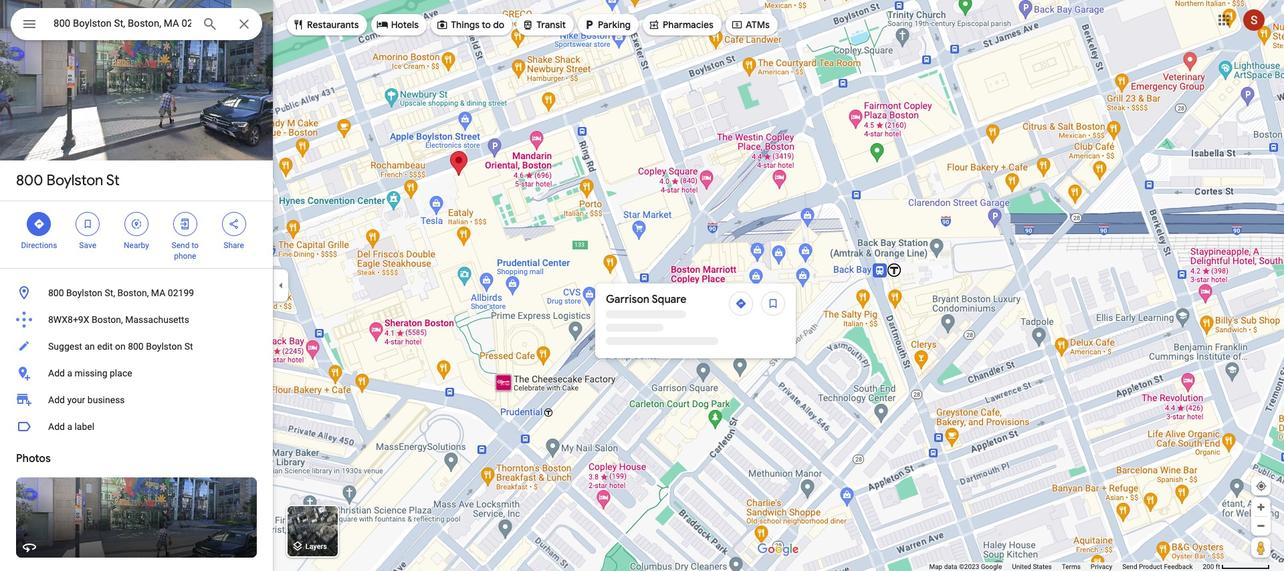 Task type: vqa. For each thing, say whether or not it's contained in the screenshot.


Task type: describe. For each thing, give the bounding box(es) containing it.

[[179, 217, 191, 231]]

terms button
[[1062, 562, 1081, 571]]

800 inside suggest an edit on 800 boylston st button
[[128, 341, 144, 352]]

800 boylston st main content
[[0, 0, 273, 571]]

transit
[[537, 19, 566, 31]]

map
[[929, 563, 942, 570]]

to inside  things to do
[[482, 19, 491, 31]]

add for add a label
[[48, 421, 65, 432]]

send product feedback button
[[1122, 562, 1193, 571]]

 button
[[11, 8, 48, 43]]


[[21, 15, 37, 33]]

hotels
[[391, 19, 419, 31]]

200
[[1203, 563, 1214, 570]]

boylston for st,
[[66, 288, 102, 298]]


[[436, 17, 448, 32]]


[[583, 17, 595, 32]]

800 boylston st
[[16, 171, 120, 190]]

boylston inside button
[[146, 341, 182, 352]]

send product feedback
[[1122, 563, 1193, 570]]

 restaurants
[[292, 17, 359, 32]]

a for missing
[[67, 368, 72, 379]]

ft
[[1216, 563, 1220, 570]]

st inside button
[[184, 341, 193, 352]]


[[130, 217, 142, 231]]

add a label
[[48, 421, 94, 432]]

photos
[[16, 452, 51, 465]]

place
[[110, 368, 132, 379]]

8wx8+9x
[[48, 314, 89, 325]]

save
[[79, 241, 96, 250]]

a for label
[[67, 421, 72, 432]]


[[292, 17, 304, 32]]

200 ft button
[[1203, 563, 1270, 570]]

ma
[[151, 288, 165, 298]]

zoom in image
[[1256, 502, 1266, 512]]

an
[[85, 341, 95, 352]]


[[82, 217, 94, 231]]


[[731, 17, 743, 32]]

to inside send to phone
[[192, 241, 199, 250]]

garrison square
[[606, 293, 686, 306]]

phone
[[174, 251, 196, 261]]

garrison
[[606, 293, 649, 306]]


[[522, 17, 534, 32]]

on
[[115, 341, 126, 352]]

collapse side panel image
[[274, 278, 288, 293]]

 search field
[[11, 8, 262, 43]]

share
[[224, 241, 244, 250]]

800 Boylston St, Boston, MA 02199 field
[[11, 8, 262, 40]]

 parking
[[583, 17, 631, 32]]

 pharmacies
[[648, 17, 714, 32]]

add a label button
[[0, 413, 273, 440]]

google maps element
[[0, 0, 1284, 571]]

footer inside google maps element
[[929, 562, 1203, 571]]

suggest an edit on 800 boylston st
[[48, 341, 193, 352]]

show your location image
[[1255, 480, 1267, 492]]

8wx8+9x boston, massachusetts
[[48, 314, 189, 325]]

do
[[493, 19, 504, 31]]

none field inside 800 boylston st, boston, ma 02199 "field"
[[54, 15, 191, 31]]



Task type: locate. For each thing, give the bounding box(es) containing it.
800 boylston st, boston, ma 02199
[[48, 288, 194, 298]]

0 horizontal spatial 800
[[16, 171, 43, 190]]

square
[[652, 293, 686, 306]]

boston, inside button
[[92, 314, 123, 325]]

0 horizontal spatial send
[[172, 241, 190, 250]]

1 vertical spatial st
[[184, 341, 193, 352]]

massachusetts
[[125, 314, 189, 325]]

st
[[106, 171, 120, 190], [184, 341, 193, 352]]

things
[[451, 19, 480, 31]]

boylston inside button
[[66, 288, 102, 298]]

800 inside 800 boylston st, boston, ma 02199 button
[[48, 288, 64, 298]]


[[376, 17, 388, 32]]

suggest an edit on 800 boylston st button
[[0, 333, 273, 360]]

None field
[[54, 15, 191, 31]]

0 vertical spatial add
[[48, 368, 65, 379]]

add inside button
[[48, 368, 65, 379]]

 atms
[[731, 17, 770, 32]]

 things to do
[[436, 17, 504, 32]]

states
[[1033, 563, 1052, 570]]

footer
[[929, 562, 1203, 571]]

boston, right st,
[[117, 288, 149, 298]]

800 for 800 boylston st
[[16, 171, 43, 190]]

restaurants
[[307, 19, 359, 31]]

2 add from the top
[[48, 395, 65, 405]]

add for add a missing place
[[48, 368, 65, 379]]

st down massachusetts
[[184, 341, 193, 352]]

add left your
[[48, 395, 65, 405]]


[[648, 17, 660, 32]]

boylston up 
[[47, 171, 103, 190]]

map data ©2023 google
[[929, 563, 1002, 570]]

privacy
[[1091, 563, 1112, 570]]

 hotels
[[376, 17, 419, 32]]

8wx8+9x boston, massachusetts button
[[0, 306, 273, 333]]

800 boylston st, boston, ma 02199 button
[[0, 280, 273, 306]]

add
[[48, 368, 65, 379], [48, 395, 65, 405], [48, 421, 65, 432]]

add a missing place button
[[0, 360, 273, 387]]

zoom out image
[[1256, 521, 1266, 531]]

2 vertical spatial boylston
[[146, 341, 182, 352]]

©2023
[[959, 563, 979, 570]]

add a missing place
[[48, 368, 132, 379]]

0 horizontal spatial st
[[106, 171, 120, 190]]

nearby
[[124, 241, 149, 250]]

your
[[67, 395, 85, 405]]

boston, inside button
[[117, 288, 149, 298]]

0 vertical spatial boston,
[[117, 288, 149, 298]]

0 horizontal spatial to
[[192, 241, 199, 250]]

google
[[981, 563, 1002, 570]]

add your business
[[48, 395, 125, 405]]

send for send to phone
[[172, 241, 190, 250]]

edit
[[97, 341, 113, 352]]

send inside button
[[1122, 563, 1137, 570]]

2 horizontal spatial 800
[[128, 341, 144, 352]]

1 vertical spatial a
[[67, 421, 72, 432]]

1 horizontal spatial st
[[184, 341, 193, 352]]

product
[[1139, 563, 1162, 570]]

add for add your business
[[48, 395, 65, 405]]

label
[[75, 421, 94, 432]]

02199
[[168, 288, 194, 298]]

0 vertical spatial boylston
[[47, 171, 103, 190]]

parking
[[598, 19, 631, 31]]

 transit
[[522, 17, 566, 32]]

a
[[67, 368, 72, 379], [67, 421, 72, 432]]

united states button
[[1012, 562, 1052, 571]]

boylston down massachusetts
[[146, 341, 182, 352]]

boylston for st
[[47, 171, 103, 190]]

1 a from the top
[[67, 368, 72, 379]]

a inside button
[[67, 421, 72, 432]]

save image
[[767, 298, 779, 310]]

2 vertical spatial 800
[[128, 341, 144, 352]]

0 vertical spatial to
[[482, 19, 491, 31]]

1 horizontal spatial to
[[482, 19, 491, 31]]

boston,
[[117, 288, 149, 298], [92, 314, 123, 325]]

0 vertical spatial st
[[106, 171, 120, 190]]

privacy button
[[1091, 562, 1112, 571]]

1 horizontal spatial 800
[[48, 288, 64, 298]]

a inside button
[[67, 368, 72, 379]]

to up phone
[[192, 241, 199, 250]]

add inside button
[[48, 421, 65, 432]]

send to phone
[[172, 241, 199, 261]]

boston, up edit
[[92, 314, 123, 325]]

1 vertical spatial send
[[1122, 563, 1137, 570]]

800 right the "on"
[[128, 341, 144, 352]]

200 ft
[[1203, 563, 1220, 570]]

1 horizontal spatial send
[[1122, 563, 1137, 570]]

united
[[1012, 563, 1031, 570]]

st,
[[105, 288, 115, 298]]

1 vertical spatial 800
[[48, 288, 64, 298]]

add your business link
[[0, 387, 273, 413]]

footer containing map data ©2023 google
[[929, 562, 1203, 571]]

800 for 800 boylston st, boston, ma 02199
[[48, 288, 64, 298]]

2 a from the top
[[67, 421, 72, 432]]

3 add from the top
[[48, 421, 65, 432]]

united states
[[1012, 563, 1052, 570]]

suggest
[[48, 341, 82, 352]]


[[228, 217, 240, 231]]

to
[[482, 19, 491, 31], [192, 241, 199, 250]]


[[33, 217, 45, 231]]

send for send product feedback
[[1122, 563, 1137, 570]]

0 vertical spatial send
[[172, 241, 190, 250]]

data
[[944, 563, 957, 570]]

directions
[[21, 241, 57, 250]]

layers
[[305, 543, 327, 551]]

800 up 
[[16, 171, 43, 190]]

0 vertical spatial a
[[67, 368, 72, 379]]

send
[[172, 241, 190, 250], [1122, 563, 1137, 570]]

st up actions for 800 boylston st "region"
[[106, 171, 120, 190]]

to left "do"
[[482, 19, 491, 31]]

atms
[[746, 19, 770, 31]]

boylston
[[47, 171, 103, 190], [66, 288, 102, 298], [146, 341, 182, 352]]

actions for 800 boylston st region
[[0, 201, 273, 268]]

2 vertical spatial add
[[48, 421, 65, 432]]

business
[[87, 395, 125, 405]]

boylston left st,
[[66, 288, 102, 298]]

800 up '8wx8+9x'
[[48, 288, 64, 298]]

add down suggest
[[48, 368, 65, 379]]

directions image
[[735, 298, 747, 310]]

garrison square element
[[606, 292, 686, 308]]

terms
[[1062, 563, 1081, 570]]

missing
[[75, 368, 107, 379]]

1 vertical spatial to
[[192, 241, 199, 250]]

send inside send to phone
[[172, 241, 190, 250]]

send left the product
[[1122, 563, 1137, 570]]

800
[[16, 171, 43, 190], [48, 288, 64, 298], [128, 341, 144, 352]]

show street view coverage image
[[1251, 538, 1271, 558]]

1 add from the top
[[48, 368, 65, 379]]

send up phone
[[172, 241, 190, 250]]

1 vertical spatial boylston
[[66, 288, 102, 298]]

a left label
[[67, 421, 72, 432]]

0 vertical spatial 800
[[16, 171, 43, 190]]

pharmacies
[[663, 19, 714, 31]]

1 vertical spatial add
[[48, 395, 65, 405]]

google account: sheryl atherton  
(sheryl.atherton@adept.ai) image
[[1243, 9, 1265, 31]]

1 vertical spatial boston,
[[92, 314, 123, 325]]

a left missing
[[67, 368, 72, 379]]

add left label
[[48, 421, 65, 432]]

feedback
[[1164, 563, 1193, 570]]



